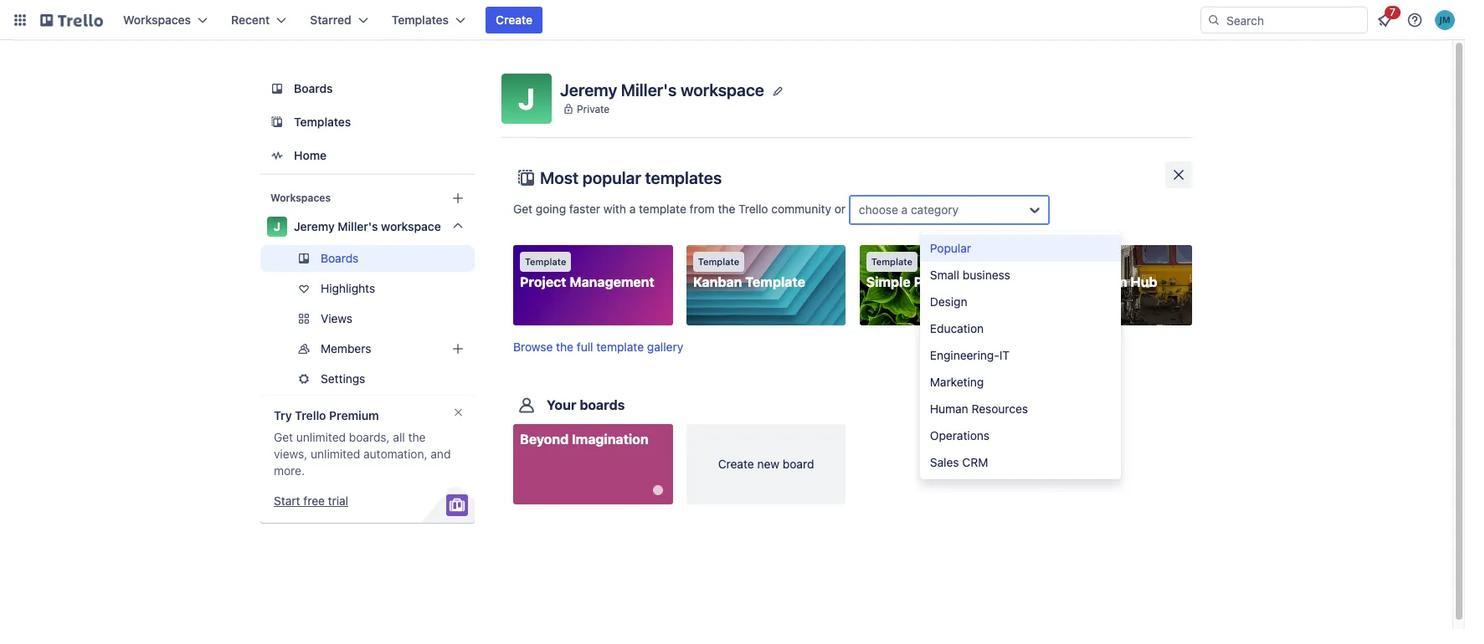 Task type: locate. For each thing, give the bounding box(es) containing it.
home link
[[260, 141, 475, 171]]

1 vertical spatial create
[[718, 457, 754, 472]]

0 vertical spatial the
[[718, 201, 735, 216]]

1 vertical spatial boards link
[[260, 245, 475, 272]]

engineering-
[[930, 348, 999, 362]]

unlimited down boards,
[[311, 447, 360, 461]]

2 project from the left
[[914, 275, 960, 290]]

views link
[[260, 306, 475, 332]]

jeremy
[[560, 80, 617, 99], [294, 219, 335, 234]]

boards
[[580, 398, 625, 413]]

j left private
[[518, 81, 535, 116]]

2 horizontal spatial the
[[718, 201, 735, 216]]

2 vertical spatial the
[[408, 430, 426, 445]]

template inside the template remote team hub
[[1044, 256, 1086, 267]]

get going faster with a template from the trello community or
[[513, 201, 849, 216]]

boards up 'highlights'
[[321, 251, 359, 265]]

0 vertical spatial boards link
[[260, 74, 475, 104]]

0 vertical spatial workspaces
[[123, 13, 191, 27]]

it
[[999, 348, 1010, 362]]

0 horizontal spatial jeremy
[[294, 219, 335, 234]]

members
[[321, 342, 371, 356]]

with
[[604, 201, 626, 216]]

home image
[[267, 146, 287, 166]]

boards
[[294, 81, 333, 95], [321, 251, 359, 265]]

1 vertical spatial unlimited
[[311, 447, 360, 461]]

template
[[639, 201, 686, 216], [596, 340, 644, 354]]

private
[[577, 103, 610, 115]]

members link
[[260, 336, 475, 362]]

board
[[963, 275, 1002, 290]]

business
[[963, 268, 1010, 282]]

template right full
[[596, 340, 644, 354]]

beyond imagination
[[520, 432, 648, 447]]

jeremy miller's workspace
[[560, 80, 764, 99], [294, 219, 441, 234]]

0 horizontal spatial trello
[[295, 409, 326, 423]]

1 horizontal spatial project
[[914, 275, 960, 290]]

template for simple
[[871, 256, 912, 267]]

create button
[[486, 7, 543, 33]]

project up design
[[914, 275, 960, 290]]

0 horizontal spatial miller's
[[338, 219, 378, 234]]

boards,
[[349, 430, 390, 445]]

settings
[[321, 372, 365, 386]]

1 vertical spatial jeremy
[[294, 219, 335, 234]]

create inside create "button"
[[496, 13, 533, 27]]

a right with at the top of page
[[629, 201, 636, 216]]

template
[[525, 256, 566, 267], [698, 256, 739, 267], [871, 256, 912, 267], [1044, 256, 1086, 267], [745, 275, 805, 290]]

engineering-it
[[930, 348, 1010, 362]]

start
[[274, 494, 300, 508]]

1 horizontal spatial create
[[718, 457, 754, 472]]

trello inside try trello premium get unlimited boards, all the views, unlimited automation, and more.
[[295, 409, 326, 423]]

jeremy up 'highlights'
[[294, 219, 335, 234]]

0 vertical spatial template
[[639, 201, 686, 216]]

get up views, at the bottom of page
[[274, 430, 293, 445]]

workspace down primary element
[[681, 80, 764, 99]]

j
[[518, 81, 535, 116], [274, 219, 281, 234]]

board image
[[267, 79, 287, 99]]

the for get going faster with a template from the trello community or
[[718, 201, 735, 216]]

0 vertical spatial miller's
[[621, 80, 677, 99]]

unlimited up views, at the bottom of page
[[296, 430, 346, 445]]

0 horizontal spatial j
[[274, 219, 281, 234]]

more.
[[274, 464, 305, 478]]

templates up home
[[294, 115, 351, 129]]

templates right starred popup button
[[392, 13, 449, 27]]

operations
[[930, 429, 990, 443]]

human resources
[[930, 402, 1028, 416]]

beyond imagination link
[[513, 425, 673, 505]]

0 horizontal spatial workspace
[[381, 219, 441, 234]]

create up j button
[[496, 13, 533, 27]]

views
[[321, 311, 353, 326]]

trello left community
[[738, 201, 768, 216]]

community
[[771, 201, 831, 216]]

0 horizontal spatial the
[[408, 430, 426, 445]]

jeremy miller (jeremymiller198) image
[[1435, 10, 1455, 30]]

popular
[[582, 168, 641, 188]]

template inside the template project management
[[525, 256, 566, 267]]

template inside template simple project board
[[871, 256, 912, 267]]

0 vertical spatial jeremy
[[560, 80, 617, 99]]

kanban
[[693, 275, 742, 290]]

0 horizontal spatial workspaces
[[123, 13, 191, 27]]

7 notifications image
[[1375, 10, 1395, 30]]

the
[[718, 201, 735, 216], [556, 340, 573, 354], [408, 430, 426, 445]]

templates inside dropdown button
[[392, 13, 449, 27]]

project up browse
[[520, 275, 566, 290]]

boards link up templates link
[[260, 74, 475, 104]]

trello right try
[[295, 409, 326, 423]]

template kanban template
[[693, 256, 805, 290]]

jeremy miller's workspace up highlights link
[[294, 219, 441, 234]]

project
[[520, 275, 566, 290], [914, 275, 960, 290]]

miller's
[[621, 80, 677, 99], [338, 219, 378, 234]]

get
[[513, 201, 533, 216], [274, 430, 293, 445]]

create
[[496, 13, 533, 27], [718, 457, 754, 472]]

1 vertical spatial workspaces
[[270, 192, 331, 204]]

template down going
[[525, 256, 566, 267]]

workspaces inside workspaces dropdown button
[[123, 13, 191, 27]]

get inside try trello premium get unlimited boards, all the views, unlimited automation, and more.
[[274, 430, 293, 445]]

1 vertical spatial trello
[[295, 409, 326, 423]]

template down templates at the left of page
[[639, 201, 686, 216]]

trello
[[738, 201, 768, 216], [295, 409, 326, 423]]

workspaces button
[[113, 7, 218, 33]]

a right choose
[[901, 203, 908, 217]]

project inside template simple project board
[[914, 275, 960, 290]]

create left new
[[718, 457, 754, 472]]

1 project from the left
[[520, 275, 566, 290]]

0 horizontal spatial create
[[496, 13, 533, 27]]

1 vertical spatial get
[[274, 430, 293, 445]]

faster
[[569, 201, 600, 216]]

1 horizontal spatial j
[[518, 81, 535, 116]]

template right kanban on the top
[[745, 275, 805, 290]]

template up 'simple'
[[871, 256, 912, 267]]

workspace
[[681, 80, 764, 99], [381, 219, 441, 234]]

0 vertical spatial jeremy miller's workspace
[[560, 80, 764, 99]]

the right all
[[408, 430, 426, 445]]

1 vertical spatial j
[[274, 219, 281, 234]]

1 horizontal spatial workspaces
[[270, 192, 331, 204]]

boards link
[[260, 74, 475, 104], [260, 245, 475, 272]]

0 vertical spatial get
[[513, 201, 533, 216]]

0 vertical spatial templates
[[392, 13, 449, 27]]

simple
[[866, 275, 911, 290]]

unlimited
[[296, 430, 346, 445], [311, 447, 360, 461]]

add image
[[448, 339, 468, 359]]

1 horizontal spatial templates
[[392, 13, 449, 27]]

sales crm
[[930, 455, 988, 470]]

0 horizontal spatial a
[[629, 201, 636, 216]]

1 vertical spatial jeremy miller's workspace
[[294, 219, 441, 234]]

1 horizontal spatial get
[[513, 201, 533, 216]]

1 horizontal spatial trello
[[738, 201, 768, 216]]

j down home image
[[274, 219, 281, 234]]

0 horizontal spatial project
[[520, 275, 566, 290]]

imagination
[[572, 432, 648, 447]]

a
[[629, 201, 636, 216], [901, 203, 908, 217]]

0 horizontal spatial get
[[274, 430, 293, 445]]

1 vertical spatial workspace
[[381, 219, 441, 234]]

template up kanban on the top
[[698, 256, 739, 267]]

0 vertical spatial create
[[496, 13, 533, 27]]

there is new activity on this board. image
[[653, 486, 663, 496]]

0 vertical spatial trello
[[738, 201, 768, 216]]

the right from
[[718, 201, 735, 216]]

home
[[294, 148, 327, 162]]

template board image
[[267, 112, 287, 132]]

new
[[757, 457, 779, 472]]

1 vertical spatial templates
[[294, 115, 351, 129]]

Search field
[[1221, 8, 1367, 33]]

get left going
[[513, 201, 533, 216]]

template up the remote
[[1044, 256, 1086, 267]]

1 horizontal spatial workspace
[[681, 80, 764, 99]]

boards link up highlights link
[[260, 245, 475, 272]]

0 horizontal spatial jeremy miller's workspace
[[294, 219, 441, 234]]

design
[[930, 295, 967, 309]]

0 horizontal spatial templates
[[294, 115, 351, 129]]

1 vertical spatial miller's
[[338, 219, 378, 234]]

0 vertical spatial workspace
[[681, 80, 764, 99]]

the left full
[[556, 340, 573, 354]]

workspace up highlights link
[[381, 219, 441, 234]]

jeremy miller's workspace up private
[[560, 80, 764, 99]]

starred button
[[300, 7, 378, 33]]

the inside try trello premium get unlimited boards, all the views, unlimited automation, and more.
[[408, 430, 426, 445]]

1 vertical spatial the
[[556, 340, 573, 354]]

workspaces
[[123, 13, 191, 27], [270, 192, 331, 204]]

choose
[[859, 203, 898, 217]]

0 vertical spatial j
[[518, 81, 535, 116]]

jeremy up private
[[560, 80, 617, 99]]

boards right board icon
[[294, 81, 333, 95]]

browse the full template gallery link
[[513, 340, 683, 354]]

project inside the template project management
[[520, 275, 566, 290]]



Task type: describe. For each thing, give the bounding box(es) containing it.
starred
[[310, 13, 351, 27]]

templates button
[[381, 7, 476, 33]]

team
[[1092, 275, 1127, 290]]

start free trial
[[274, 494, 348, 508]]

j button
[[501, 74, 552, 124]]

most popular templates
[[540, 168, 722, 188]]

try trello premium get unlimited boards, all the views, unlimited automation, and more.
[[274, 409, 451, 478]]

browse
[[513, 340, 553, 354]]

free
[[303, 494, 325, 508]]

settings link
[[260, 366, 475, 393]]

beyond
[[520, 432, 569, 447]]

template remote team hub
[[1039, 256, 1157, 290]]

full
[[577, 340, 593, 354]]

all
[[393, 430, 405, 445]]

try
[[274, 409, 292, 423]]

0 vertical spatial boards
[[294, 81, 333, 95]]

start free trial button
[[274, 493, 348, 510]]

most
[[540, 168, 579, 188]]

1 boards link from the top
[[260, 74, 475, 104]]

popular
[[930, 241, 971, 255]]

recent
[[231, 13, 270, 27]]

going
[[536, 201, 566, 216]]

human
[[930, 402, 968, 416]]

primary element
[[0, 0, 1465, 40]]

views,
[[274, 447, 307, 461]]

trial
[[328, 494, 348, 508]]

create new board
[[718, 457, 814, 472]]

remote
[[1039, 275, 1089, 290]]

gallery
[[647, 340, 683, 354]]

template project management
[[520, 256, 654, 290]]

template for remote
[[1044, 256, 1086, 267]]

create for create new board
[[718, 457, 754, 472]]

template simple project board
[[866, 256, 1002, 290]]

j inside button
[[518, 81, 535, 116]]

2 boards link from the top
[[260, 245, 475, 272]]

board
[[783, 457, 814, 472]]

1 horizontal spatial jeremy miller's workspace
[[560, 80, 764, 99]]

1 horizontal spatial the
[[556, 340, 573, 354]]

template for project
[[525, 256, 566, 267]]

templates
[[645, 168, 722, 188]]

resources
[[971, 402, 1028, 416]]

small
[[930, 268, 959, 282]]

premium
[[329, 409, 379, 423]]

education
[[930, 321, 984, 336]]

the for try trello premium get unlimited boards, all the views, unlimited automation, and more.
[[408, 430, 426, 445]]

sales
[[930, 455, 959, 470]]

1 horizontal spatial a
[[901, 203, 908, 217]]

small business
[[930, 268, 1010, 282]]

back to home image
[[40, 7, 103, 33]]

1 horizontal spatial miller's
[[621, 80, 677, 99]]

or
[[834, 201, 846, 216]]

choose a category
[[859, 203, 959, 217]]

search image
[[1207, 13, 1221, 27]]

highlights
[[321, 281, 375, 296]]

template for kanban
[[698, 256, 739, 267]]

highlights link
[[260, 275, 475, 302]]

browse the full template gallery
[[513, 340, 683, 354]]

create a workspace image
[[448, 188, 468, 208]]

and
[[431, 447, 451, 461]]

hub
[[1130, 275, 1157, 290]]

automation,
[[363, 447, 427, 461]]

your
[[547, 398, 576, 413]]

1 horizontal spatial jeremy
[[560, 80, 617, 99]]

category
[[911, 203, 959, 217]]

create for create
[[496, 13, 533, 27]]

from
[[689, 201, 715, 216]]

crm
[[962, 455, 988, 470]]

recent button
[[221, 7, 297, 33]]

open information menu image
[[1406, 12, 1423, 28]]

templates link
[[260, 107, 475, 137]]

1 vertical spatial template
[[596, 340, 644, 354]]

your boards
[[547, 398, 625, 413]]

marketing
[[930, 375, 984, 389]]

management
[[570, 275, 654, 290]]

0 vertical spatial unlimited
[[296, 430, 346, 445]]

1 vertical spatial boards
[[321, 251, 359, 265]]



Task type: vqa. For each thing, say whether or not it's contained in the screenshot.
Trello to the top
yes



